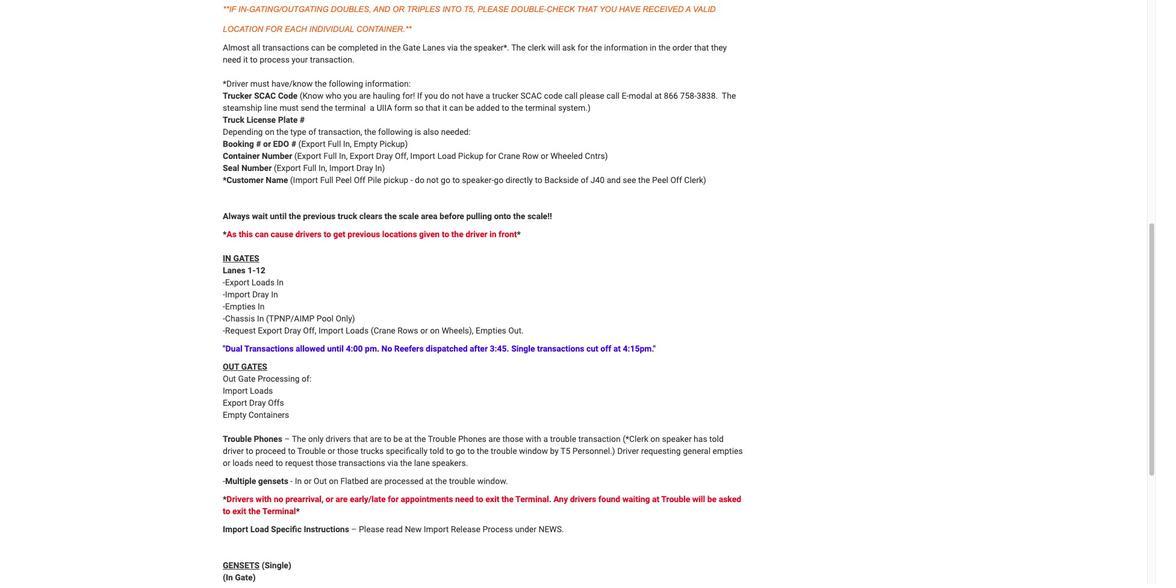 Task type: vqa. For each thing, say whether or not it's contained in the screenshot.
the by inside Site Requirements | General Data Protection Statement | Privacy Policy | Terms of Service | Contact Us ©2023 Tideworks Technology. All Rights Reserved. Forecast® by Tideworks version 9.5.0.202307122 (07122023-2212) Generated: 10/13/2023 1:26 PM
no



Task type: locate. For each thing, give the bounding box(es) containing it.
transactions inside – the only drivers that are to be at the trouble phones are those with a trouble transaction (*clerk on speaker has told driver to proceed to trouble or those trucks specifically told to go to the trouble window by t5 personnel.) driver requesting general empties or loads need to request those transactions via the lane speakers.
[[339, 458, 385, 468]]

it right "so"
[[442, 103, 447, 112]]

0 horizontal spatial phones
[[254, 434, 282, 444]]

the right the see
[[638, 175, 650, 185]]

at left 866 at right top
[[654, 91, 662, 100]]

be up specifically
[[393, 434, 403, 444]]

in left front
[[490, 229, 497, 239]]

2 off from the left
[[670, 175, 682, 185]]

go left directly
[[494, 175, 504, 185]]

location
[[223, 25, 263, 34]]

0 horizontal spatial with
[[256, 494, 272, 504]]

0 horizontal spatial the
[[292, 434, 306, 444]]

with left no
[[256, 494, 272, 504]]

off,
[[395, 151, 408, 161], [303, 326, 316, 335]]

0 horizontal spatial must
[[250, 79, 269, 88]]

load
[[437, 151, 456, 161], [250, 524, 269, 534]]

are up window.
[[489, 434, 500, 444]]

on inside -export loads in -import dray in -empties in -chassis in (tpnp/aimp pool only) -request export dray off, import loads (crane rows or on wheels), empties out.
[[430, 326, 440, 335]]

following up the pickup)
[[378, 127, 413, 137]]

phones up speakers.
[[458, 434, 486, 444]]

1 off from the left
[[354, 175, 365, 185]]

hauling
[[373, 91, 400, 100]]

scale!!
[[527, 211, 552, 221]]

0 vertical spatial in,
[[343, 139, 352, 149]]

the left only
[[292, 434, 306, 444]]

0 horizontal spatial until
[[270, 211, 287, 221]]

order
[[673, 43, 692, 52]]

empty down transaction,
[[354, 139, 377, 149]]

0 horizontal spatial it
[[243, 55, 248, 64]]

drivers
[[295, 229, 322, 239], [326, 434, 351, 444], [570, 494, 596, 504]]

* for *
[[296, 506, 300, 516]]

that up trucks
[[353, 434, 368, 444]]

1 horizontal spatial off
[[670, 175, 682, 185]]

2 horizontal spatial #
[[300, 115, 305, 125]]

type
[[290, 127, 306, 137]]

1 horizontal spatial need
[[255, 458, 274, 468]]

of
[[308, 127, 316, 137], [581, 175, 588, 185]]

0 horizontal spatial terminal
[[335, 103, 366, 112]]

or right row
[[541, 151, 548, 161]]

multiple
[[225, 476, 256, 486]]

0 vertical spatial gates
[[233, 253, 259, 263]]

the up edo
[[276, 127, 288, 137]]

transactions up process
[[262, 43, 309, 52]]

out
[[223, 374, 236, 383], [314, 476, 327, 486]]

following inside the (know who you are hauling for! if you do not have a trucker scac code call please call e-modal at 866 758-3838.  the steamship line must send the terminal  a uiia form so that it can be added to the terminal system.) truck license plate # depending on the type of transaction, the following is also needed: booking # or edo # (export full in, empty pickup) container number (export full in, export dray off, import load pickup for crane row or wheeled cntrs) seal number (export full in, import dray in) *customer name (import full peel off pile pickup - do not go to speaker-go directly to backside of j40 and see the peel off clerk)
[[378, 127, 413, 137]]

steamship
[[223, 103, 262, 112]]

lanes down in
[[223, 265, 245, 275]]

0 horizontal spatial will
[[548, 43, 560, 52]]

you right if
[[424, 91, 438, 100]]

that left they
[[694, 43, 709, 52]]

- inside the (know who you are hauling for! if you do not have a trucker scac code call please call e-modal at 866 758-3838.  the steamship line must send the terminal  a uiia form so that it can be added to the terminal system.) truck license plate # depending on the type of transaction, the following is also needed: booking # or edo # (export full in, empty pickup) container number (export full in, export dray off, import load pickup for crane row or wheeled cntrs) seal number (export full in, import dray in) *customer name (import full peel off pile pickup - do not go to speaker-go directly to backside of j40 and see the peel off clerk)
[[410, 175, 413, 185]]

* left this
[[223, 229, 227, 239]]

until left 4:00
[[327, 344, 344, 353]]

1 vertical spatial –
[[351, 524, 357, 534]]

of left j40
[[581, 175, 588, 185]]

phones inside – the only drivers that are to be at the trouble phones are those with a trouble transaction (*clerk on speaker has told driver to proceed to trouble or those trucks specifically told to go to the trouble window by t5 personnel.) driver requesting general empties or loads need to request those transactions via the lane speakers.
[[458, 434, 486, 444]]

terminal down code
[[525, 103, 556, 112]]

the down specifically
[[400, 458, 412, 468]]

1 vertical spatial told
[[430, 446, 444, 456]]

0 horizontal spatial off,
[[303, 326, 316, 335]]

can right this
[[255, 229, 269, 239]]

1 vertical spatial via
[[387, 458, 398, 468]]

the
[[389, 43, 401, 52], [460, 43, 472, 52], [590, 43, 602, 52], [659, 43, 670, 52], [315, 79, 327, 88], [321, 103, 333, 112], [511, 103, 523, 112], [276, 127, 288, 137], [364, 127, 376, 137], [638, 175, 650, 185], [289, 211, 301, 221], [385, 211, 397, 221], [513, 211, 525, 221], [451, 229, 463, 239], [414, 434, 426, 444], [477, 446, 489, 456], [400, 458, 412, 468], [435, 476, 447, 486], [502, 494, 514, 504], [248, 506, 261, 516]]

0 horizontal spatial transactions
[[262, 43, 309, 52]]

1 horizontal spatial gate
[[403, 43, 420, 52]]

1 vertical spatial gate
[[238, 374, 256, 383]]

export down 1-
[[225, 277, 249, 287]]

import down is
[[410, 151, 435, 161]]

the right the 758-
[[722, 91, 736, 100]]

# right edo
[[291, 139, 296, 149]]

in gates lanes 1-12
[[223, 253, 265, 275]]

0 vertical spatial with
[[526, 434, 541, 444]]

pile
[[368, 175, 381, 185]]

* down prearrival,
[[296, 506, 300, 516]]

on up requesting
[[650, 434, 660, 444]]

1 vertical spatial empties
[[476, 326, 506, 335]]

1 horizontal spatial load
[[437, 151, 456, 161]]

you
[[599, 5, 617, 14]]

gates down transactions
[[241, 362, 267, 371]]

loads
[[233, 458, 253, 468]]

2 horizontal spatial drivers
[[570, 494, 596, 504]]

1 vertical spatial trouble
[[491, 446, 517, 456]]

off, up allowed
[[303, 326, 316, 335]]

empty up trouble phones
[[223, 410, 246, 420]]

empties up 3:45.
[[476, 326, 506, 335]]

a up added
[[486, 91, 490, 100]]

or right prearrival,
[[326, 494, 334, 504]]

be down 'have'
[[465, 103, 474, 112]]

2 vertical spatial for
[[388, 494, 399, 504]]

on up "dual transactions allowed until 4:00 pm. no reefers dispatched after 3:45. single transactions cut off at 4:15pm."
[[430, 326, 440, 335]]

1 vertical spatial the
[[722, 91, 736, 100]]

0 vertical spatial –
[[284, 434, 290, 444]]

are inside the (know who you are hauling for! if you do not have a trucker scac code call please call e-modal at 866 758-3838.  the steamship line must send the terminal  a uiia form so that it can be added to the terminal system.) truck license plate # depending on the type of transaction, the following is also needed: booking # or edo # (export full in, empty pickup) container number (export full in, export dray off, import load pickup for crane row or wheeled cntrs) seal number (export full in, import dray in) *customer name (import full peel off pile pickup - do not go to speaker-go directly to backside of j40 and see the peel off clerk)
[[359, 91, 371, 100]]

loads down '12'
[[252, 277, 275, 287]]

1 horizontal spatial empty
[[354, 139, 377, 149]]

are up trucks
[[370, 434, 382, 444]]

must inside the (know who you are hauling for! if you do not have a trucker scac code call please call e-modal at 866 758-3838.  the steamship line must send the terminal  a uiia form so that it can be added to the terminal system.) truck license plate # depending on the type of transaction, the following is also needed: booking # or edo # (export full in, empty pickup) container number (export full in, export dray off, import load pickup for crane row or wheeled cntrs) seal number (export full in, import dray in) *customer name (import full peel off pile pickup - do not go to speaker-go directly to backside of j40 and see the peel off clerk)
[[279, 103, 299, 112]]

is
[[415, 127, 421, 137]]

(know
[[300, 91, 324, 100]]

be inside the almost all transactions can be completed in the gate lanes via the speaker*. the clerk will ask for the information in the order that they need it to process your transaction.
[[327, 43, 336, 52]]

told up speakers.
[[430, 446, 444, 456]]

loads inside the out gates out gate processing of: import loads export dray offs empty containers
[[250, 386, 273, 395]]

number up "*customer"
[[241, 163, 272, 173]]

1 vertical spatial gates
[[241, 362, 267, 371]]

can inside the almost all transactions can be completed in the gate lanes via the speaker*. the clerk will ask for the information in the order that they need it to process your transaction.
[[311, 43, 325, 52]]

the inside – the only drivers that are to be at the trouble phones are those with a trouble transaction (*clerk on speaker has told driver to proceed to trouble or those trucks specifically told to go to the trouble window by t5 personnel.) driver requesting general empties or loads need to request those transactions via the lane speakers.
[[292, 434, 306, 444]]

the up "(know"
[[315, 79, 327, 88]]

0 vertical spatial transactions
[[262, 43, 309, 52]]

0 horizontal spatial need
[[223, 55, 241, 64]]

0 horizontal spatial go
[[441, 175, 450, 185]]

- multiple gensets - in or out on flatbed are processed at the trouble window.
[[223, 476, 508, 486]]

0 horizontal spatial scac
[[254, 91, 276, 100]]

#
[[300, 115, 305, 125], [256, 139, 261, 149], [291, 139, 296, 149]]

do right if
[[440, 91, 450, 100]]

process
[[483, 524, 513, 534]]

1 scac from the left
[[254, 91, 276, 100]]

0 horizontal spatial via
[[387, 458, 398, 468]]

need down almost
[[223, 55, 241, 64]]

or inside -export loads in -import dray in -empties in -chassis in (tpnp/aimp pool only) -request export dray off, import loads (crane rows or on wheels), empties out.
[[420, 326, 428, 335]]

1 vertical spatial transactions
[[537, 344, 584, 353]]

that inside the almost all transactions can be completed in the gate lanes via the speaker*. the clerk will ask for the information in the order that they need it to process your transaction.
[[694, 43, 709, 52]]

0 vertical spatial lanes
[[423, 43, 445, 52]]

general
[[683, 446, 711, 456]]

gates inside in gates lanes 1-12
[[233, 253, 259, 263]]

the left order
[[659, 43, 670, 52]]

dray up in)
[[376, 151, 393, 161]]

be inside '* drivers with no prearrival, or are early/late for appointments need to exit the terminal. any drivers found waiting at trouble will be asked to exit the terminal'
[[707, 494, 717, 504]]

lanes inside in gates lanes 1-12
[[223, 265, 245, 275]]

speakers.
[[432, 458, 468, 468]]

have/know
[[272, 79, 313, 88]]

2 vertical spatial (export
[[274, 163, 301, 173]]

* as this can cause drivers to get previous locations given to the driver in front *
[[223, 229, 521, 239]]

1 horizontal spatial in
[[490, 229, 497, 239]]

empty inside the out gates out gate processing of: import loads export dray offs empty containers
[[223, 410, 246, 420]]

on inside the (know who you are hauling for! if you do not have a trucker scac code call please call e-modal at 866 758-3838.  the steamship line must send the terminal  a uiia form so that it can be added to the terminal system.) truck license plate # depending on the type of transaction, the following is also needed: booking # or edo # (export full in, empty pickup) container number (export full in, export dray off, import load pickup for crane row or wheeled cntrs) seal number (export full in, import dray in) *customer name (import full peel off pile pickup - do not go to speaker-go directly to backside of j40 and see the peel off clerk)
[[265, 127, 274, 137]]

gate down "out"
[[238, 374, 256, 383]]

code
[[544, 91, 563, 100]]

(export up name
[[274, 163, 301, 173]]

* inside '* drivers with no prearrival, or are early/late for appointments need to exit the terminal. any drivers found waiting at trouble will be asked to exit the terminal'
[[223, 494, 227, 504]]

seal
[[223, 163, 239, 173]]

chassis
[[225, 314, 255, 323]]

2 vertical spatial can
[[255, 229, 269, 239]]

1 horizontal spatial empties
[[476, 326, 506, 335]]

at inside the (know who you are hauling for! if you do not have a trucker scac code call please call e-modal at 866 758-3838.  the steamship line must send the terminal  a uiia form so that it can be added to the terminal system.) truck license plate # depending on the type of transaction, the following is also needed: booking # or edo # (export full in, empty pickup) container number (export full in, export dray off, import load pickup for crane row or wheeled cntrs) seal number (export full in, import dray in) *customer name (import full peel off pile pickup - do not go to speaker-go directly to backside of j40 and see the peel off clerk)
[[654, 91, 662, 100]]

off, inside -export loads in -import dray in -empties in -chassis in (tpnp/aimp pool only) -request export dray off, import loads (crane rows or on wheels), empties out.
[[303, 326, 316, 335]]

via down the **if in-gating/outgating doubles, and or triples into t5, please double-check that you have received a valid location for each individual container.**
[[447, 43, 458, 52]]

the left clerk
[[511, 43, 525, 52]]

all
[[252, 43, 260, 52]]

scac up the line
[[254, 91, 276, 100]]

line
[[264, 103, 277, 112]]

to inside the almost all transactions can be completed in the gate lanes via the speaker*. the clerk will ask for the information in the order that they need it to process your transaction.
[[250, 55, 258, 64]]

0 vertical spatial can
[[311, 43, 325, 52]]

1 vertical spatial off,
[[303, 326, 316, 335]]

you right who
[[343, 91, 357, 100]]

are inside '* drivers with no prearrival, or are early/late for appointments need to exit the terminal. any drivers found waiting at trouble will be asked to exit the terminal'
[[336, 494, 348, 504]]

0 vertical spatial empties
[[225, 302, 256, 311]]

1 vertical spatial not
[[427, 175, 439, 185]]

only
[[308, 434, 324, 444]]

need down proceed
[[255, 458, 274, 468]]

a
[[486, 91, 490, 100], [543, 434, 548, 444]]

your
[[292, 55, 308, 64]]

loads down only)
[[346, 326, 369, 335]]

1 vertical spatial exit
[[232, 506, 246, 516]]

2 vertical spatial loads
[[250, 386, 273, 395]]

2 vertical spatial the
[[292, 434, 306, 444]]

0 horizontal spatial for
[[388, 494, 399, 504]]

0 vertical spatial for
[[578, 43, 588, 52]]

drivers inside '* drivers with no prearrival, or are early/late for appointments need to exit the terminal. any drivers found waiting at trouble will be asked to exit the terminal'
[[570, 494, 596, 504]]

1 vertical spatial a
[[543, 434, 548, 444]]

0 vertical spatial exit
[[485, 494, 499, 504]]

in right information
[[650, 43, 656, 52]]

almost all transactions can be completed in the gate lanes via the speaker*. the clerk will ask for the information in the order that they need it to process your transaction.
[[223, 43, 727, 64]]

any
[[554, 494, 568, 504]]

for inside the almost all transactions can be completed in the gate lanes via the speaker*. the clerk will ask for the information in the order that they need it to process your transaction.
[[578, 43, 588, 52]]

peel
[[336, 175, 352, 185], [652, 175, 668, 185]]

the down speakers.
[[435, 476, 447, 486]]

need inside '* drivers with no prearrival, or are early/late for appointments need to exit the terminal. any drivers found waiting at trouble will be asked to exit the terminal'
[[455, 494, 474, 504]]

0 horizontal spatial of
[[308, 127, 316, 137]]

1 horizontal spatial can
[[311, 43, 325, 52]]

that inside – the only drivers that are to be at the trouble phones are those with a trouble transaction (*clerk on speaker has told driver to proceed to trouble or those trucks specifically told to go to the trouble window by t5 personnel.) driver requesting general empties or loads need to request those transactions via the lane speakers.
[[353, 434, 368, 444]]

completed
[[338, 43, 378, 52]]

those up window
[[502, 434, 523, 444]]

after
[[470, 344, 488, 353]]

1 vertical spatial it
[[442, 103, 447, 112]]

via inside – the only drivers that are to be at the trouble phones are those with a trouble transaction (*clerk on speaker has told driver to proceed to trouble or those trucks specifically told to go to the trouble window by t5 personnel.) driver requesting general empties or loads need to request those transactions via the lane speakers.
[[387, 458, 398, 468]]

1 vertical spatial previous
[[348, 229, 380, 239]]

trouble down speakers.
[[449, 476, 475, 486]]

gensets (single) (in gate)
[[223, 560, 291, 582]]

(crane
[[371, 326, 395, 335]]

1 vertical spatial for
[[486, 151, 496, 161]]

1 vertical spatial lanes
[[223, 265, 245, 275]]

speaker
[[662, 434, 692, 444]]

1 vertical spatial will
[[692, 494, 705, 504]]

off
[[354, 175, 365, 185], [670, 175, 682, 185]]

following up who
[[329, 79, 363, 88]]

1 vertical spatial until
[[327, 344, 344, 353]]

driver down pulling at the left
[[466, 229, 487, 239]]

gate)
[[235, 573, 256, 582]]

0 horizontal spatial empty
[[223, 410, 246, 420]]

on down license
[[265, 127, 274, 137]]

if
[[417, 91, 422, 100]]

with
[[526, 434, 541, 444], [256, 494, 272, 504]]

out inside the out gates out gate processing of: import loads export dray offs empty containers
[[223, 374, 236, 383]]

– the only drivers that are to be at the trouble phones are those with a trouble transaction (*clerk on speaker has told driver to proceed to trouble or those trucks specifically told to go to the trouble window by t5 personnel.) driver requesting general empties or loads need to request those transactions via the lane speakers.
[[223, 434, 743, 468]]

must right *driver on the top left of the page
[[250, 79, 269, 88]]

0 vertical spatial that
[[694, 43, 709, 52]]

those left trucks
[[337, 446, 358, 456]]

on inside – the only drivers that are to be at the trouble phones are those with a trouble transaction (*clerk on speaker has told driver to proceed to trouble or those trucks specifically told to go to the trouble window by t5 personnel.) driver requesting general empties or loads need to request those transactions via the lane speakers.
[[650, 434, 660, 444]]

exit down drivers
[[232, 506, 246, 516]]

1 horizontal spatial not
[[452, 91, 464, 100]]

send
[[301, 103, 319, 112]]

0 horizontal spatial –
[[284, 434, 290, 444]]

or right rows
[[420, 326, 428, 335]]

1 horizontal spatial transactions
[[339, 458, 385, 468]]

the inside the *driver must have/know the following information: trucker scac code
[[315, 79, 327, 88]]

have
[[619, 5, 640, 14]]

at right waiting
[[652, 494, 660, 504]]

lane
[[414, 458, 430, 468]]

dray down '12'
[[252, 290, 269, 299]]

1 horizontal spatial that
[[426, 103, 440, 112]]

# up type
[[300, 115, 305, 125]]

1 horizontal spatial go
[[456, 446, 465, 456]]

1 phones from the left
[[254, 434, 282, 444]]

a
[[686, 5, 691, 14]]

transaction
[[578, 434, 621, 444]]

1 horizontal spatial the
[[511, 43, 525, 52]]

1 horizontal spatial lanes
[[423, 43, 445, 52]]

* down multiple
[[223, 494, 227, 504]]

gates
[[233, 253, 259, 263], [241, 362, 267, 371]]

can for lanes
[[311, 43, 325, 52]]

crane
[[498, 151, 520, 161]]

of right type
[[308, 127, 316, 137]]

the inside the almost all transactions can be completed in the gate lanes via the speaker*. the clerk will ask for the information in the order that they need it to process your transaction.
[[511, 43, 525, 52]]

full
[[328, 139, 341, 149], [324, 151, 337, 161], [303, 163, 316, 173], [320, 175, 333, 185]]

that right "so"
[[426, 103, 440, 112]]

(single)
[[262, 560, 291, 570]]

exit
[[485, 494, 499, 504], [232, 506, 246, 516]]

gates inside the out gates out gate processing of: import loads export dray offs empty containers
[[241, 362, 267, 371]]

1 horizontal spatial it
[[442, 103, 447, 112]]

via inside the almost all transactions can be completed in the gate lanes via the speaker*. the clerk will ask for the information in the order that they need it to process your transaction.
[[447, 43, 458, 52]]

in
[[223, 253, 231, 263]]

for!
[[402, 91, 415, 100]]

the inside the (know who you are hauling for! if you do not have a trucker scac code call please call e-modal at 866 758-3838.  the steamship line must send the terminal  a uiia form so that it can be added to the terminal system.) truck license plate # depending on the type of transaction, the following is also needed: booking # or edo # (export full in, empty pickup) container number (export full in, export dray off, import load pickup for crane row or wheeled cntrs) seal number (export full in, import dray in) *customer name (import full peel off pile pickup - do not go to speaker-go directly to backside of j40 and see the peel off clerk)
[[722, 91, 736, 100]]

peel left pile
[[336, 175, 352, 185]]

exit down window.
[[485, 494, 499, 504]]

loads up offs
[[250, 386, 273, 395]]

gensets
[[223, 560, 260, 570]]

told right "has"
[[709, 434, 724, 444]]

1 vertical spatial load
[[250, 524, 269, 534]]

empties
[[225, 302, 256, 311], [476, 326, 506, 335]]

0 vertical spatial the
[[511, 43, 525, 52]]

j40
[[591, 175, 605, 185]]

1 vertical spatial can
[[449, 103, 463, 112]]

news.
[[539, 524, 564, 534]]

gate down container.**
[[403, 43, 420, 52]]

needed:
[[441, 127, 471, 137]]

previous
[[303, 211, 336, 221], [348, 229, 380, 239]]

be inside – the only drivers that are to be at the trouble phones are those with a trouble transaction (*clerk on speaker has told driver to proceed to trouble or those trucks specifically told to go to the trouble window by t5 personnel.) driver requesting general empties or loads need to request those transactions via the lane speakers.
[[393, 434, 403, 444]]

2 scac from the left
[[521, 91, 542, 100]]

empties up chassis on the bottom left of page
[[225, 302, 256, 311]]

0 horizontal spatial following
[[329, 79, 363, 88]]

for inside the (know who you are hauling for! if you do not have a trucker scac code call please call e-modal at 866 758-3838.  the steamship line must send the terminal  a uiia form so that it can be added to the terminal system.) truck license plate # depending on the type of transaction, the following is also needed: booking # or edo # (export full in, empty pickup) container number (export full in, export dray off, import load pickup for crane row or wheeled cntrs) seal number (export full in, import dray in) *customer name (import full peel off pile pickup - do not go to speaker-go directly to backside of j40 and see the peel off clerk)
[[486, 151, 496, 161]]

dray inside the out gates out gate processing of: import loads export dray offs empty containers
[[249, 398, 266, 408]]

2 phones from the left
[[458, 434, 486, 444]]

2 horizontal spatial for
[[578, 43, 588, 52]]

0 vertical spatial empty
[[354, 139, 377, 149]]

dray left in)
[[356, 163, 373, 173]]

at up appointments
[[426, 476, 433, 486]]

via down specifically
[[387, 458, 398, 468]]

lanes down the 'triples'
[[423, 43, 445, 52]]

2 horizontal spatial the
[[722, 91, 736, 100]]

1 horizontal spatial previous
[[348, 229, 380, 239]]

at inside '* drivers with no prearrival, or are early/late for appointments need to exit the terminal. any drivers found waiting at trouble will be asked to exit the terminal'
[[652, 494, 660, 504]]

1 horizontal spatial drivers
[[326, 434, 351, 444]]

empty inside the (know who you are hauling for! if you do not have a trucker scac code call please call e-modal at 866 758-3838.  the steamship line must send the terminal  a uiia form so that it can be added to the terminal system.) truck license plate # depending on the type of transaction, the following is also needed: booking # or edo # (export full in, empty pickup) container number (export full in, export dray off, import load pickup for crane row or wheeled cntrs) seal number (export full in, import dray in) *customer name (import full peel off pile pickup - do not go to speaker-go directly to backside of j40 and see the peel off clerk)
[[354, 139, 377, 149]]

you
[[343, 91, 357, 100], [424, 91, 438, 100]]

be inside the (know who you are hauling for! if you do not have a trucker scac code call please call e-modal at 866 758-3838.  the steamship line must send the terminal  a uiia form so that it can be added to the terminal system.) truck license plate # depending on the type of transaction, the following is also needed: booking # or edo # (export full in, empty pickup) container number (export full in, export dray off, import load pickup for crane row or wheeled cntrs) seal number (export full in, import dray in) *customer name (import full peel off pile pickup - do not go to speaker-go directly to backside of j40 and see the peel off clerk)
[[465, 103, 474, 112]]

or up prearrival,
[[304, 476, 312, 486]]

transactions down trucks
[[339, 458, 385, 468]]

out
[[223, 362, 239, 371]]

export inside the out gates out gate processing of: import loads export dray offs empty containers
[[223, 398, 247, 408]]

gating/outgating
[[249, 5, 328, 14]]

number
[[262, 151, 292, 161], [241, 163, 272, 173]]

must up plate at the top of the page
[[279, 103, 299, 112]]

with up window
[[526, 434, 541, 444]]

can inside the (know who you are hauling for! if you do not have a trucker scac code call please call e-modal at 866 758-3838.  the steamship line must send the terminal  a uiia form so that it can be added to the terminal system.) truck license plate # depending on the type of transaction, the following is also needed: booking # or edo # (export full in, empty pickup) container number (export full in, export dray off, import load pickup for crane row or wheeled cntrs) seal number (export full in, import dray in) *customer name (import full peel off pile pickup - do not go to speaker-go directly to backside of j40 and see the peel off clerk)
[[449, 103, 463, 112]]

0 vertical spatial need
[[223, 55, 241, 64]]

who
[[326, 91, 341, 100]]

drivers right any
[[570, 494, 596, 504]]

1 peel from the left
[[336, 175, 352, 185]]

0 vertical spatial off,
[[395, 151, 408, 161]]

0 horizontal spatial you
[[343, 91, 357, 100]]

2 vertical spatial that
[[353, 434, 368, 444]]

or
[[263, 139, 271, 149], [541, 151, 548, 161], [420, 326, 428, 335], [328, 446, 335, 456], [223, 458, 230, 468], [304, 476, 312, 486], [326, 494, 334, 504]]

0 vertical spatial out
[[223, 374, 236, 383]]

valid
[[693, 5, 716, 14]]

that
[[694, 43, 709, 52], [426, 103, 440, 112], [353, 434, 368, 444]]

0 vertical spatial number
[[262, 151, 292, 161]]

t5
[[561, 446, 570, 456]]

1 horizontal spatial off,
[[395, 151, 408, 161]]

added
[[476, 103, 500, 112]]

1 vertical spatial need
[[255, 458, 274, 468]]

0 vertical spatial of
[[308, 127, 316, 137]]

off
[[601, 344, 611, 353]]

directly
[[506, 175, 533, 185]]

scac left code
[[521, 91, 542, 100]]

load left pickup
[[437, 151, 456, 161]]

for down processed
[[388, 494, 399, 504]]

1 horizontal spatial phones
[[458, 434, 486, 444]]

off left pile
[[354, 175, 365, 185]]

previous up get
[[303, 211, 336, 221]]

0 vertical spatial not
[[452, 91, 464, 100]]



Task type: describe. For each thing, give the bounding box(es) containing it.
2 call from the left
[[607, 91, 620, 100]]

1 horizontal spatial trouble
[[491, 446, 517, 456]]

has
[[694, 434, 707, 444]]

* down directly
[[517, 229, 521, 239]]

the right ask
[[590, 43, 602, 52]]

pickup
[[458, 151, 484, 161]]

trucks
[[360, 446, 384, 456]]

prearrival,
[[285, 494, 324, 504]]

see
[[623, 175, 636, 185]]

2 horizontal spatial transactions
[[537, 344, 584, 353]]

the left scale in the top of the page
[[385, 211, 397, 221]]

1 horizontal spatial those
[[337, 446, 358, 456]]

no
[[381, 344, 392, 353]]

system.)
[[558, 103, 591, 112]]

the down the before
[[451, 229, 463, 239]]

2 you from the left
[[424, 91, 438, 100]]

onto
[[494, 211, 511, 221]]

go inside – the only drivers that are to be at the trouble phones are those with a trouble transaction (*clerk on speaker has told driver to proceed to trouble or those trucks specifically told to go to the trouble window by t5 personnel.) driver requesting general empties or loads need to request those transactions via the lane speakers.
[[456, 446, 465, 456]]

the down window.
[[502, 494, 514, 504]]

0 vertical spatial told
[[709, 434, 724, 444]]

early/late
[[350, 494, 386, 504]]

gate inside the out gates out gate processing of: import loads export dray offs empty containers
[[238, 374, 256, 383]]

proceed
[[255, 446, 286, 456]]

0 horizontal spatial previous
[[303, 211, 336, 221]]

0 vertical spatial loads
[[252, 277, 275, 287]]

1 vertical spatial of
[[581, 175, 588, 185]]

2 vertical spatial trouble
[[449, 476, 475, 486]]

1 horizontal spatial exit
[[485, 494, 499, 504]]

export up transactions
[[258, 326, 282, 335]]

"dual transactions allowed until 4:00 pm. no reefers dispatched after 3:45. single transactions cut off at 4:15pm."
[[223, 344, 656, 353]]

1 vertical spatial loads
[[346, 326, 369, 335]]

driver
[[617, 446, 639, 456]]

0 horizontal spatial #
[[256, 139, 261, 149]]

at inside – the only drivers that are to be at the trouble phones are those with a trouble transaction (*clerk on speaker has told driver to proceed to trouble or those trucks specifically told to go to the trouble window by t5 personnel.) driver requesting general empties or loads need to request those transactions via the lane speakers.
[[405, 434, 412, 444]]

scac inside the *driver must have/know the following information: trucker scac code
[[254, 91, 276, 100]]

export inside the (know who you are hauling for! if you do not have a trucker scac code call please call e-modal at 866 758-3838.  the steamship line must send the terminal  a uiia form so that it can be added to the terminal system.) truck license plate # depending on the type of transaction, the following is also needed: booking # or edo # (export full in, empty pickup) container number (export full in, export dray off, import load pickup for crane row or wheeled cntrs) seal number (export full in, import dray in) *customer name (import full peel off pile pickup - do not go to speaker-go directly to backside of j40 and see the peel off clerk)
[[350, 151, 374, 161]]

import inside the out gates out gate processing of: import loads export dray offs empty containers
[[223, 386, 248, 395]]

lanes inside the almost all transactions can be completed in the gate lanes via the speaker*. the clerk will ask for the information in the order that they need it to process your transaction.
[[423, 43, 445, 52]]

doubles,
[[331, 5, 371, 14]]

wait
[[252, 211, 268, 221]]

scale
[[399, 211, 419, 221]]

2 horizontal spatial in
[[650, 43, 656, 52]]

the up window.
[[477, 446, 489, 456]]

866
[[664, 91, 678, 100]]

trouble up loads
[[223, 434, 252, 444]]

form
[[394, 103, 412, 112]]

container.**
[[356, 25, 411, 34]]

– inside – the only drivers that are to be at the trouble phones are those with a trouble transaction (*clerk on speaker has told driver to proceed to trouble or those trucks specifically told to go to the trouble window by t5 personnel.) driver requesting general empties or loads need to request those transactions via the lane speakers.
[[284, 434, 290, 444]]

drivers
[[227, 494, 254, 504]]

information:
[[365, 79, 411, 88]]

1 vertical spatial (export
[[294, 151, 321, 161]]

trouble down only
[[297, 446, 326, 456]]

pool
[[317, 314, 334, 323]]

1 horizontal spatial driver
[[466, 229, 487, 239]]

0 vertical spatial until
[[270, 211, 287, 221]]

758-
[[680, 91, 697, 100]]

under
[[515, 524, 536, 534]]

requesting
[[641, 446, 681, 456]]

can for locations
[[255, 229, 269, 239]]

given
[[419, 229, 440, 239]]

pulling
[[466, 211, 492, 221]]

1 horizontal spatial do
[[440, 91, 450, 100]]

out.
[[508, 326, 524, 335]]

a inside – the only drivers that are to be at the trouble phones are those with a trouble transaction (*clerk on speaker has told driver to proceed to trouble or those trucks specifically told to go to the trouble window by t5 personnel.) driver requesting general empties or loads need to request those transactions via the lane speakers.
[[543, 434, 548, 444]]

or left trucks
[[328, 446, 335, 456]]

depending
[[223, 127, 263, 137]]

1 vertical spatial out
[[314, 476, 327, 486]]

2 horizontal spatial go
[[494, 175, 504, 185]]

the right onto
[[513, 211, 525, 221]]

locations
[[382, 229, 417, 239]]

the right transaction,
[[364, 127, 376, 137]]

it inside the (know who you are hauling for! if you do not have a trucker scac code call please call e-modal at 866 758-3838.  the steamship line must send the terminal  a uiia form so that it can be added to the terminal system.) truck license plate # depending on the type of transaction, the following is also needed: booking # or edo # (export full in, empty pickup) container number (export full in, export dray off, import load pickup for crane row or wheeled cntrs) seal number (export full in, import dray in) *customer name (import full peel off pile pickup - do not go to speaker-go directly to backside of j40 and see the peel off clerk)
[[442, 103, 447, 112]]

trouble inside '* drivers with no prearrival, or are early/late for appointments need to exit the terminal. any drivers found waiting at trouble will be asked to exit the terminal'
[[661, 494, 690, 504]]

0 horizontal spatial drivers
[[295, 229, 322, 239]]

1 you from the left
[[343, 91, 357, 100]]

out gates out gate processing of: import loads export dray offs empty containers
[[223, 362, 311, 420]]

are up 'early/late'
[[371, 476, 382, 486]]

0 horizontal spatial told
[[430, 446, 444, 456]]

following inside the *driver must have/know the following information: trucker scac code
[[329, 79, 363, 88]]

the down drivers
[[248, 506, 261, 516]]

the down container.**
[[389, 43, 401, 52]]

need inside – the only drivers that are to be at the trouble phones are those with a trouble transaction (*clerk on speaker has told driver to proceed to trouble or those trucks specifically told to go to the trouble window by t5 personnel.) driver requesting general empties or loads need to request those transactions via the lane speakers.
[[255, 458, 274, 468]]

t5,
[[464, 5, 475, 14]]

always wait until the previous truck clears the scale area before pulling onto the scale!!
[[223, 211, 552, 221]]

booking
[[223, 139, 254, 149]]

cause
[[271, 229, 293, 239]]

1 call from the left
[[565, 91, 578, 100]]

driver inside – the only drivers that are to be at the trouble phones are those with a trouble transaction (*clerk on speaker has told driver to proceed to trouble or those trucks specifically told to go to the trouble window by t5 personnel.) driver requesting general empties or loads need to request those transactions via the lane speakers.
[[223, 446, 244, 456]]

import up chassis on the bottom left of page
[[225, 290, 250, 299]]

* for * drivers with no prearrival, or are early/late for appointments need to exit the terminal. any drivers found waiting at trouble will be asked to exit the terminal
[[223, 494, 227, 504]]

0 vertical spatial trouble
[[550, 434, 576, 444]]

the up specifically
[[414, 434, 426, 444]]

1 vertical spatial do
[[415, 175, 424, 185]]

scac inside the (know who you are hauling for! if you do not have a trucker scac code call please call e-modal at 866 758-3838.  the steamship line must send the terminal  a uiia form so that it can be added to the terminal system.) truck license plate # depending on the type of transaction, the following is also needed: booking # or edo # (export full in, empty pickup) container number (export full in, export dray off, import load pickup for crane row or wheeled cntrs) seal number (export full in, import dray in) *customer name (import full peel off pile pickup - do not go to speaker-go directly to backside of j40 and see the peel off clerk)
[[521, 91, 542, 100]]

import down pool
[[318, 326, 344, 335]]

it inside the almost all transactions can be completed in the gate lanes via the speaker*. the clerk will ask for the information in the order that they need it to process your transaction.
[[243, 55, 248, 64]]

must inside the *driver must have/know the following information: trucker scac code
[[250, 79, 269, 88]]

clerk
[[528, 43, 546, 52]]

on left flatbed
[[329, 476, 338, 486]]

flatbed
[[340, 476, 368, 486]]

truck
[[223, 115, 244, 125]]

the up cause
[[289, 211, 301, 221]]

request
[[225, 326, 256, 335]]

and
[[373, 5, 390, 14]]

cut
[[586, 344, 598, 353]]

have
[[466, 91, 484, 100]]

window.
[[477, 476, 508, 486]]

2 vertical spatial those
[[315, 458, 337, 468]]

(*clerk
[[623, 434, 648, 444]]

information
[[604, 43, 648, 52]]

gensets
[[258, 476, 288, 486]]

0 horizontal spatial in
[[380, 43, 387, 52]]

import right new
[[424, 524, 449, 534]]

1 horizontal spatial #
[[291, 139, 296, 149]]

2 vertical spatial in,
[[318, 163, 327, 173]]

by
[[550, 446, 559, 456]]

1 terminal from the left
[[335, 103, 366, 112]]

trucker
[[492, 91, 518, 100]]

drivers inside – the only drivers that are to be at the trouble phones are those with a trouble transaction (*clerk on speaker has told driver to proceed to trouble or those trucks specifically told to go to the trouble window by t5 personnel.) driver requesting general empties or loads need to request those transactions via the lane speakers.
[[326, 434, 351, 444]]

2 terminal from the left
[[525, 103, 556, 112]]

dray down (tpnp/aimp
[[284, 326, 301, 335]]

please
[[359, 524, 384, 534]]

at right off
[[613, 344, 621, 353]]

processed
[[384, 476, 424, 486]]

gate inside the almost all transactions can be completed in the gate lanes via the speaker*. the clerk will ask for the information in the order that they need it to process your transaction.
[[403, 43, 420, 52]]

**if in-gating/outgating doubles, and or triples into t5, please double-check that you have received a valid location for each individual container.**
[[223, 5, 716, 34]]

1 vertical spatial in,
[[339, 151, 348, 161]]

a inside the (know who you are hauling for! if you do not have a trucker scac code call please call e-modal at 866 758-3838.  the steamship line must send the terminal  a uiia form so that it can be added to the terminal system.) truck license plate # depending on the type of transaction, the following is also needed: booking # or edo # (export full in, empty pickup) container number (export full in, export dray off, import load pickup for crane row or wheeled cntrs) seal number (export full in, import dray in) *customer name (import full peel off pile pickup - do not go to speaker-go directly to backside of j40 and see the peel off clerk)
[[486, 91, 490, 100]]

0 vertical spatial (export
[[298, 139, 326, 149]]

they
[[711, 43, 727, 52]]

2 peel from the left
[[652, 175, 668, 185]]

with inside '* drivers with no prearrival, or are early/late for appointments need to exit the terminal. any drivers found waiting at trouble will be asked to exit the terminal'
[[256, 494, 272, 504]]

gates for gate
[[241, 362, 267, 371]]

gates for 1-
[[233, 253, 259, 263]]

in-
[[238, 5, 249, 14]]

request
[[285, 458, 313, 468]]

of:
[[302, 374, 311, 383]]

offs
[[268, 398, 284, 408]]

1 vertical spatial number
[[241, 163, 272, 173]]

import down drivers
[[223, 524, 248, 534]]

into
[[442, 5, 461, 14]]

with inside – the only drivers that are to be at the trouble phones are those with a trouble transaction (*clerk on speaker has told driver to proceed to trouble or those trucks specifically told to go to the trouble window by t5 personnel.) driver requesting general empties or loads need to request those transactions via the lane speakers.
[[526, 434, 541, 444]]

speaker-
[[462, 175, 494, 185]]

* for * as this can cause drivers to get previous locations given to the driver in front *
[[223, 229, 227, 239]]

the left speaker*.
[[460, 43, 472, 52]]

name
[[266, 175, 288, 185]]

single
[[511, 344, 535, 353]]

will inside '* drivers with no prearrival, or are early/late for appointments need to exit the terminal. any drivers found waiting at trouble will be asked to exit the terminal'
[[692, 494, 705, 504]]

for inside '* drivers with no prearrival, or are early/late for appointments need to exit the terminal. any drivers found waiting at trouble will be asked to exit the terminal'
[[388, 494, 399, 504]]

1-
[[248, 265, 256, 275]]

clerk)
[[684, 175, 706, 185]]

triples
[[407, 5, 440, 14]]

license
[[247, 115, 276, 125]]

trouble up speakers.
[[428, 434, 456, 444]]

get
[[333, 229, 345, 239]]

the down trucker
[[511, 103, 523, 112]]

speaker*.
[[474, 43, 509, 52]]

pm.
[[365, 344, 379, 353]]

always
[[223, 211, 250, 221]]

please
[[477, 5, 509, 14]]

**if
[[223, 5, 236, 14]]

load inside the (know who you are hauling for! if you do not have a trucker scac code call please call e-modal at 866 758-3838.  the steamship line must send the terminal  a uiia form so that it can be added to the terminal system.) truck license plate # depending on the type of transaction, the following is also needed: booking # or edo # (export full in, empty pickup) container number (export full in, export dray off, import load pickup for crane row or wheeled cntrs) seal number (export full in, import dray in) *customer name (import full peel off pile pickup - do not go to speaker-go directly to backside of j40 and see the peel off clerk)
[[437, 151, 456, 161]]

need inside the almost all transactions can be completed in the gate lanes via the speaker*. the clerk will ask for the information in the order that they need it to process your transaction.
[[223, 55, 241, 64]]

transactions
[[244, 344, 294, 353]]

transaction.
[[310, 55, 354, 64]]

found
[[598, 494, 620, 504]]

waiting
[[622, 494, 650, 504]]

(tpnp/aimp
[[266, 314, 315, 323]]

ask
[[562, 43, 575, 52]]

specifically
[[386, 446, 428, 456]]

edo
[[273, 139, 289, 149]]

import down transaction,
[[329, 163, 354, 173]]

0 horizontal spatial exit
[[232, 506, 246, 516]]

read
[[386, 524, 403, 534]]

that inside the (know who you are hauling for! if you do not have a trucker scac code call please call e-modal at 866 758-3838.  the steamship line must send the terminal  a uiia form so that it can be added to the terminal system.) truck license plate # depending on the type of transaction, the following is also needed: booking # or edo # (export full in, empty pickup) container number (export full in, export dray off, import load pickup for crane row or wheeled cntrs) seal number (export full in, import dray in) *customer name (import full peel off pile pickup - do not go to speaker-go directly to backside of j40 and see the peel off clerk)
[[426, 103, 440, 112]]

or left loads
[[223, 458, 230, 468]]

asked
[[719, 494, 741, 504]]

2 horizontal spatial those
[[502, 434, 523, 444]]

transactions inside the almost all transactions can be completed in the gate lanes via the speaker*. the clerk will ask for the information in the order that they need it to process your transaction.
[[262, 43, 309, 52]]

cntrs)
[[585, 151, 608, 161]]

or left edo
[[263, 139, 271, 149]]

so
[[414, 103, 424, 112]]

0 horizontal spatial load
[[250, 524, 269, 534]]

will inside the almost all transactions can be completed in the gate lanes via the speaker*. the clerk will ask for the information in the order that they need it to process your transaction.
[[548, 43, 560, 52]]

or inside '* drivers with no prearrival, or are early/late for appointments need to exit the terminal. any drivers found waiting at trouble will be asked to exit the terminal'
[[326, 494, 334, 504]]

the down who
[[321, 103, 333, 112]]

3:45.
[[490, 344, 509, 353]]

off, inside the (know who you are hauling for! if you do not have a trucker scac code call please call e-modal at 866 758-3838.  the steamship line must send the terminal  a uiia form so that it can be added to the terminal system.) truck license plate # depending on the type of transaction, the following is also needed: booking # or edo # (export full in, empty pickup) container number (export full in, export dray off, import load pickup for crane row or wheeled cntrs) seal number (export full in, import dray in) *customer name (import full peel off pile pickup - do not go to speaker-go directly to backside of j40 and see the peel off clerk)
[[395, 151, 408, 161]]

0 horizontal spatial empties
[[225, 302, 256, 311]]



